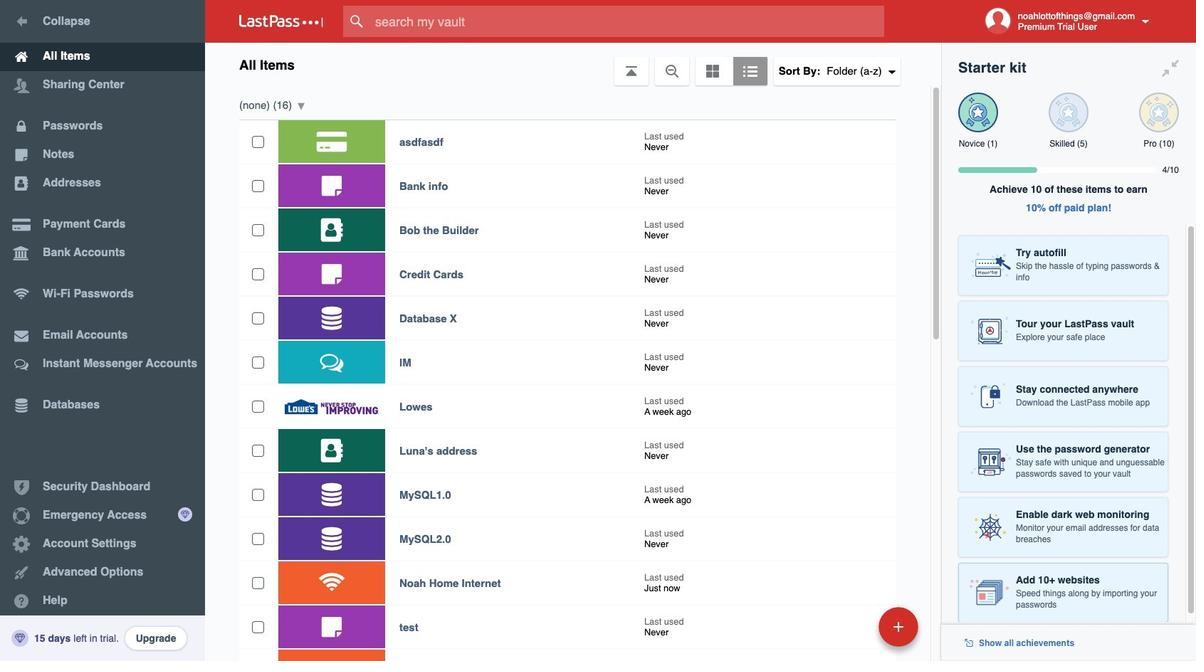 Task type: locate. For each thing, give the bounding box(es) containing it.
new item element
[[781, 607, 923, 647]]

lastpass image
[[239, 15, 323, 28]]

Search search field
[[343, 6, 912, 37]]



Task type: vqa. For each thing, say whether or not it's contained in the screenshot.
Search search field
yes



Task type: describe. For each thing, give the bounding box(es) containing it.
new item navigation
[[781, 603, 927, 661]]

main navigation navigation
[[0, 0, 205, 661]]

search my vault text field
[[343, 6, 912, 37]]

vault options navigation
[[205, 43, 941, 85]]



